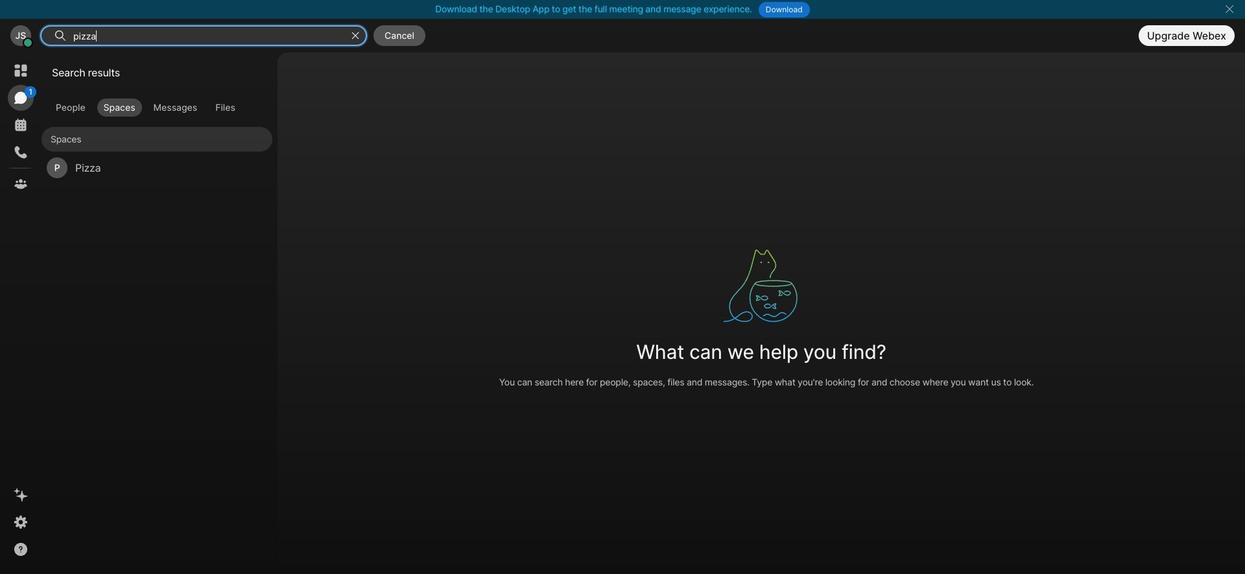 Task type: locate. For each thing, give the bounding box(es) containing it.
list
[[42, 122, 272, 184]]

Search search field
[[72, 27, 346, 44]]

navigation
[[0, 53, 42, 575]]

group
[[42, 99, 272, 117]]

webex tab list
[[8, 58, 36, 197]]



Task type: vqa. For each thing, say whether or not it's contained in the screenshot.
first GENERAL list item from the bottom of the page
no



Task type: describe. For each thing, give the bounding box(es) containing it.
cancel_16 image
[[1224, 4, 1235, 14]]

pizza list item
[[42, 152, 272, 184]]



